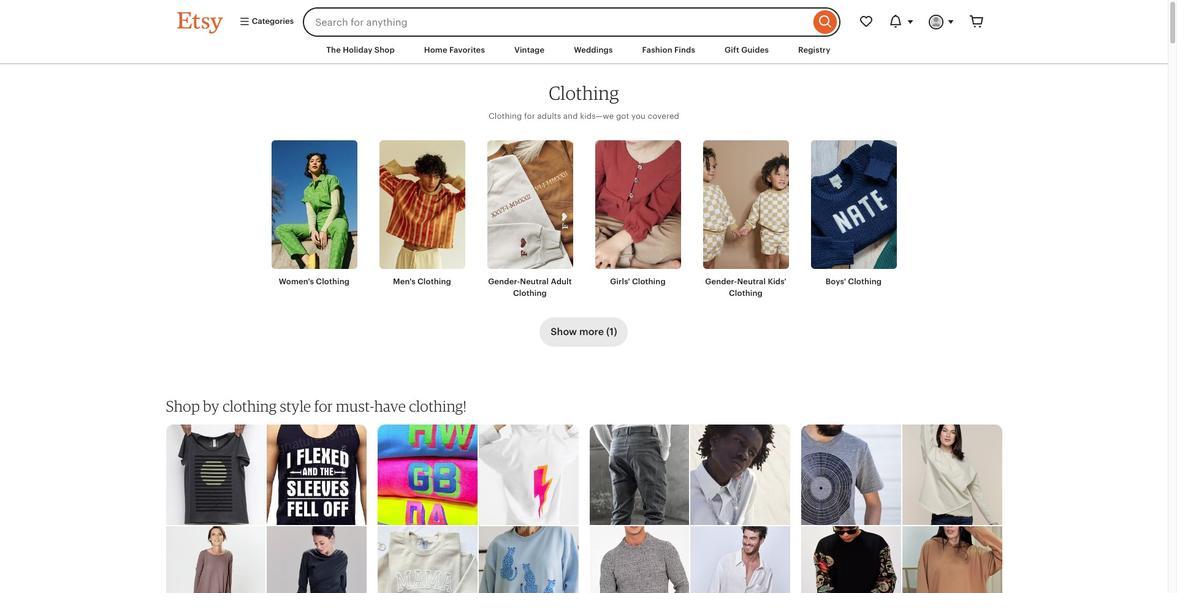 Task type: vqa. For each thing, say whether or not it's contained in the screenshot.
our in '*Due to the organic nature of wood, variations such as knots, dark spots, variations in grain and darkness of engravings are possible, and part of what makes each of our books unique.'
no



Task type: locate. For each thing, give the bounding box(es) containing it.
shop right holiday
[[375, 45, 395, 55]]

1 horizontal spatial neutral
[[738, 278, 766, 287]]

gift
[[725, 45, 740, 55]]

neutral
[[520, 278, 549, 287], [738, 278, 766, 287]]

women's
[[279, 278, 314, 287]]

neutral left kids'
[[738, 278, 766, 287]]

weddings
[[574, 45, 613, 55]]

fashion finds link
[[634, 39, 705, 61]]

gender- left kids'
[[706, 278, 738, 287]]

covered
[[648, 112, 680, 121]]

gender- inside gender-neutral kids' clothing
[[706, 278, 738, 287]]

gender- left adult
[[488, 278, 520, 287]]

got
[[617, 112, 630, 121]]

and
[[564, 112, 578, 121]]

for
[[525, 112, 536, 121], [314, 397, 333, 416]]

gender-neutral adult clothing link
[[487, 141, 573, 299]]

vintage link
[[506, 39, 554, 61]]

men's clothing
[[393, 278, 452, 287]]

gender- for gender-neutral adult clothing
[[488, 278, 520, 287]]

style
[[280, 397, 311, 416]]

fashion finds
[[643, 45, 696, 55]]

none search field inside categories banner
[[303, 7, 841, 37]]

home favorites link
[[415, 39, 494, 61]]

home
[[424, 45, 448, 55]]

neon shadow block embroidered monogram sweatshirt image
[[377, 425, 478, 525]]

adults
[[538, 112, 562, 121]]

1 gender- from the left
[[488, 278, 520, 287]]

1 vertical spatial shop
[[166, 397, 200, 416]]

i flexed and sleeves fell off tank gym workout train flex mens womens funny tank top shirt fitness t-shirt made in usa tshirt image
[[267, 425, 367, 525]]

2 gender- from the left
[[706, 278, 738, 287]]

must-
[[336, 397, 375, 416]]

1 horizontal spatial shop
[[375, 45, 395, 55]]

women's clothing link
[[271, 141, 357, 288]]

0 horizontal spatial for
[[314, 397, 333, 416]]

clothing!
[[409, 397, 467, 416]]

gender-
[[488, 278, 520, 287], [706, 278, 738, 287]]

categories banner
[[155, 0, 1014, 37]]

for left adults
[[525, 112, 536, 121]]

gender- for gender-neutral kids' clothing
[[706, 278, 738, 287]]

adult
[[551, 278, 572, 287]]

1 neutral from the left
[[520, 278, 549, 287]]

fashion
[[643, 45, 673, 55]]

Search for anything text field
[[303, 7, 811, 37]]

registry link
[[790, 39, 840, 61]]

2 neutral from the left
[[738, 278, 766, 287]]

shop left by
[[166, 397, 200, 416]]

menu bar containing the holiday shop
[[155, 37, 1014, 65]]

neutral inside gender-neutral adult clothing
[[520, 278, 549, 287]]

neutral inside gender-neutral kids' clothing
[[738, 278, 766, 287]]

more
[[580, 326, 604, 338]]

clothing
[[223, 397, 277, 416]]

(1)
[[607, 326, 618, 338]]

menu bar
[[155, 37, 1014, 65]]

1 horizontal spatial gender-
[[706, 278, 738, 287]]

girls' clothing link
[[595, 141, 681, 288]]

shop
[[375, 45, 395, 55], [166, 397, 200, 416]]

show more (1)
[[551, 326, 618, 338]]

long sleeve crew-neck pullover sweater, solid men's sweaters, men winter clothing, mid weight hand knitted jumper, fine knit unlined image
[[589, 527, 690, 594]]

0 horizontal spatial gender-
[[488, 278, 520, 287]]

0 horizontal spatial shop
[[166, 397, 200, 416]]

None search field
[[303, 7, 841, 37]]

women's clothing
[[279, 278, 350, 287]]

the
[[327, 45, 341, 55]]

vg street special design embossed sleeves detail streetwear long sleeve oversize sweatshirt image
[[801, 527, 902, 594]]

1 horizontal spatial for
[[525, 112, 536, 121]]

neutral left adult
[[520, 278, 549, 287]]

for right style
[[314, 397, 333, 416]]

vintage
[[515, 45, 545, 55]]

boys' clothing link
[[811, 141, 897, 288]]

categories button
[[230, 11, 300, 33]]

0 vertical spatial shop
[[375, 45, 395, 55]]

0 horizontal spatial neutral
[[520, 278, 549, 287]]

finds
[[675, 45, 696, 55]]

gender- inside gender-neutral adult clothing
[[488, 278, 520, 287]]

1 vertical spatial for
[[314, 397, 333, 416]]

by
[[203, 397, 220, 416]]

home favorites
[[424, 45, 485, 55]]

clothing
[[549, 82, 620, 104], [489, 112, 522, 121], [316, 278, 350, 287], [418, 278, 452, 287], [632, 278, 666, 287], [849, 278, 882, 287], [514, 289, 547, 298], [730, 289, 763, 298]]

boys'
[[826, 278, 847, 287]]



Task type: describe. For each thing, give the bounding box(es) containing it.
personalized mama sweatshirt with kid names on sleeve, mothers day gift, birthday gift for mom, new mom gift, minimalist cool mom sweater image
[[377, 527, 478, 594]]

music lover vinyl record shirt, men's t-shirt, unique handmade clothing gift for him, mens graphic tee, vintage record collector dj gift image
[[801, 425, 902, 525]]

leopard sweatshirt trendy crewneck preppy sweatshirt aesthetic clothes oversized crewneck preppy clothes aesthetic crewneck image
[[479, 527, 579, 594]]

the holiday shop link
[[317, 39, 404, 61]]

registry
[[799, 45, 831, 55]]

guides
[[742, 45, 769, 55]]

gender-neutral kids' clothing
[[706, 278, 787, 298]]

you
[[632, 112, 646, 121]]

weddings link
[[565, 39, 622, 61]]

lightning zip up- white zip up- pink and orange- lightning bolt- cute hoodie- loungewear- gift- comfy- custom- lightning set -preppy -sweat image
[[479, 425, 579, 525]]

shop inside the holiday shop link
[[375, 45, 395, 55]]

gift guides link
[[716, 39, 779, 61]]

j leg neutral grey washed denim scar stitch trouser / progressive menswear by powha image
[[589, 425, 690, 525]]

the holiday shop
[[327, 45, 395, 55]]

cozy brown oversized hoodie mockup - trendy brown streetwear sweatshirt image
[[903, 527, 1003, 594]]

girls' clothing
[[611, 278, 666, 287]]

minimalist rising sun shirt modern bauhaus inspired graphic tee, handmade clothing gift, striped geometric t-shirt image
[[165, 425, 266, 525]]

clothing inside gender-neutral adult clothing
[[514, 289, 547, 298]]

clothing for adults and kids—we got you covered
[[489, 112, 680, 121]]

gender-neutral adult clothing
[[488, 278, 572, 298]]

categories
[[250, 17, 294, 26]]

casual muted blue top / gift for her/ asymmetrical top/ long sleeved draped blouse/ women asymmetrical top by aryasense/ tdrd14mbu image
[[267, 527, 367, 594]]

men's
[[393, 278, 416, 287]]

have
[[375, 397, 406, 416]]

upcycled menswear chain jewelry shirt image
[[691, 425, 791, 525]]

neutral for kids'
[[738, 278, 766, 287]]

boys' clothing
[[826, 278, 882, 287]]

shop by clothing style for must-have clothing!
[[166, 397, 467, 416]]

gender-neutral kids' clothing link
[[703, 141, 789, 299]]

girls'
[[611, 278, 630, 287]]

favorites
[[450, 45, 485, 55]]

clothing inside gender-neutral kids' clothing
[[730, 289, 763, 298]]

0 vertical spatial for
[[525, 112, 536, 121]]

kids'
[[768, 278, 787, 287]]

neutral for adult
[[520, 278, 549, 287]]

kids—we
[[580, 112, 614, 121]]

show
[[551, 326, 577, 338]]

men's clothing link
[[379, 141, 465, 288]]

holiday
[[343, 45, 373, 55]]

gift guides
[[725, 45, 769, 55]]

minimalist dress for women, fall clothing, lemuse dress, casual dress with pockets, dress with bow, long sleeve dress,petite dress,loose fit image
[[165, 527, 266, 594]]

off-white %100 linen oversize shirt , loose fit, stylish shirt, shirt for men, linen fabric,minimalist,summer style,shirt,christmas,gifts image
[[691, 527, 791, 594]]

asymmetrical top - stone sweatshirt - stylish sweatshirts - sustainable clothing - sustainable streetwear image
[[903, 425, 1003, 525]]

show more (1) button
[[540, 318, 629, 347]]



